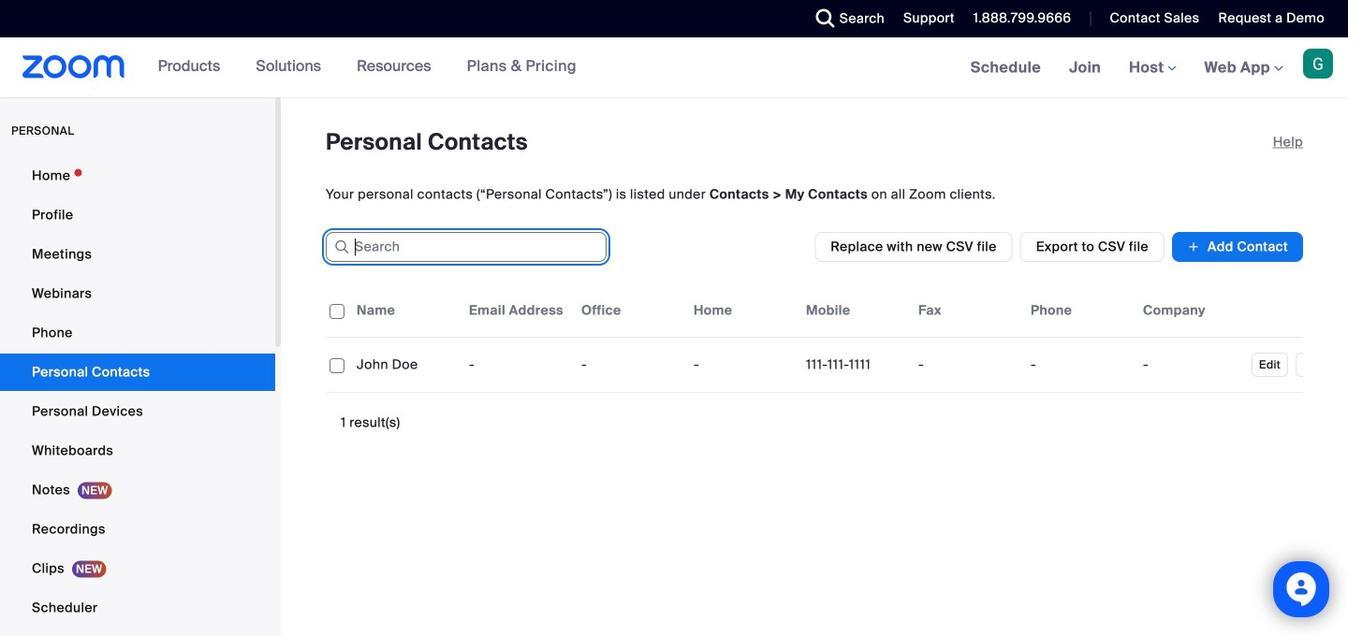 Task type: describe. For each thing, give the bounding box(es) containing it.
product information navigation
[[144, 37, 591, 97]]

2 cell from the left
[[1023, 346, 1136, 384]]

1 cell from the left
[[911, 346, 1023, 384]]

personal menu menu
[[0, 157, 275, 637]]

3 cell from the left
[[1136, 346, 1248, 384]]

zoom logo image
[[22, 55, 125, 79]]

meetings navigation
[[956, 37, 1348, 99]]



Task type: vqa. For each thing, say whether or not it's contained in the screenshot.
Tabs of my account settings page tab list
no



Task type: locate. For each thing, give the bounding box(es) containing it.
Search Contacts Input text field
[[326, 232, 607, 262]]

application
[[326, 285, 1348, 393]]

profile picture image
[[1303, 49, 1333, 79]]

add image
[[1187, 238, 1200, 257]]

cell
[[911, 346, 1023, 384], [1023, 346, 1136, 384], [1136, 346, 1248, 384]]

banner
[[0, 37, 1348, 99]]



